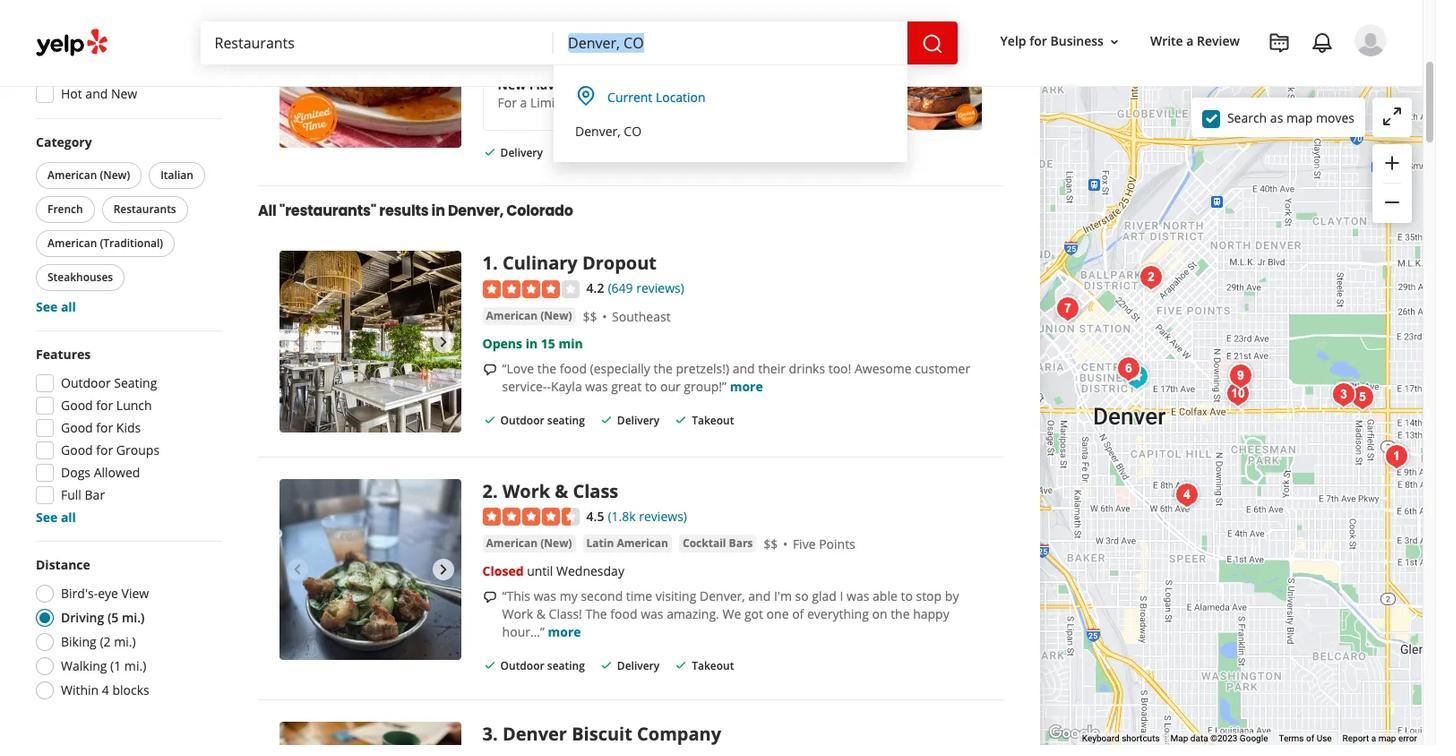 Task type: vqa. For each thing, say whether or not it's contained in the screenshot.
Business categories 'element'
no



Task type: locate. For each thing, give the bounding box(es) containing it.
full bar
[[61, 486, 105, 503]]

for
[[498, 94, 517, 111]]

i'm
[[774, 588, 792, 605]]

15 for next icon
[[541, 335, 555, 352]]

1 horizontal spatial a
[[1186, 33, 1194, 50]]

(1
[[110, 658, 121, 675]]

tavernetta image
[[1050, 291, 1085, 327]]

a for write
[[1186, 33, 1194, 50]]

closed
[[482, 563, 524, 580]]

the porchetta house image
[[1220, 376, 1256, 412]]

1 vertical spatial more link
[[548, 624, 581, 641]]

$$ for culinary dropout
[[583, 308, 597, 325]]

slideshow element
[[280, 0, 461, 148], [280, 251, 461, 433], [280, 479, 461, 661]]

1 vertical spatial work
[[502, 606, 533, 623]]

1 vertical spatial min
[[558, 335, 583, 352]]

reviews) right the (1.8k at the bottom left of page
[[639, 508, 687, 525]]

1 vertical spatial all
[[61, 509, 76, 526]]

denver, up 1
[[448, 201, 504, 221]]

2 vertical spatial good
[[61, 442, 93, 459]]

0 vertical spatial $$
[[583, 308, 597, 325]]

1 vertical spatial see
[[36, 509, 58, 526]]

0 vertical spatial 15
[[541, 28, 555, 46]]

0 vertical spatial american (traditional)
[[586, 2, 706, 17]]

3 slideshow element from the top
[[280, 479, 461, 661]]

1 outdoor seating from the top
[[500, 413, 585, 428]]

until
[[527, 563, 553, 580]]

0 horizontal spatial $$
[[583, 308, 597, 325]]

outdoor down "service-"
[[500, 413, 544, 428]]

  text field
[[568, 33, 893, 53]]

time
[[577, 94, 606, 111]]

error
[[1398, 734, 1417, 744]]

denver, inside "this was my second time visiting denver, and i'm so glad i was able to stop by work & class! the food was amazing. we got one of everything on the happy hour…"
[[700, 588, 745, 605]]

1 vertical spatial american (new) button
[[482, 307, 576, 325]]

restaurants
[[113, 202, 176, 217]]

& left class
[[555, 479, 568, 503]]

co
[[624, 123, 642, 140]]

0 horizontal spatial (traditional)
[[100, 236, 163, 251]]

google
[[1240, 734, 1268, 744]]

see all button
[[36, 298, 76, 315], [36, 509, 76, 526]]

next image for previous image for the "ruby tuesday" image
[[432, 47, 454, 68]]

see down steakhouses button
[[36, 298, 58, 315]]

1 vertical spatial good
[[61, 419, 93, 436]]

projects image
[[1269, 32, 1290, 54]]

0 vertical spatial opens in 15 min
[[482, 28, 583, 46]]

1
[[482, 251, 493, 275]]

2 see all from the top
[[36, 509, 76, 526]]

and right hot
[[85, 85, 108, 102]]

american (traditional) up the steakhouses
[[47, 236, 163, 251]]

2 slideshow element from the top
[[280, 251, 461, 433]]

delivery down time
[[617, 659, 660, 674]]

of inside "this was my second time visiting denver, and i'm so glad i was able to stop by work & class! the food was amazing. we got one of everything on the happy hour…"
[[792, 606, 804, 623]]

2 vertical spatial american (new)
[[486, 536, 572, 551]]

(1.8k
[[608, 508, 636, 525]]

yelp
[[1000, 33, 1026, 50]]

denver, inside denver, co link
[[575, 123, 621, 140]]

american (traditional) inside "group"
[[47, 236, 163, 251]]

map right as
[[1286, 109, 1313, 126]]

opens up 16 speech v2 icon
[[482, 335, 522, 352]]

2 all from the top
[[61, 509, 76, 526]]

work up 4.5 star rating image
[[502, 479, 550, 503]]

results
[[379, 201, 429, 221]]

our
[[660, 378, 681, 395]]

next image
[[432, 47, 454, 68], [432, 559, 454, 581]]

1 horizontal spatial more
[[647, 94, 679, 111]]

1 vertical spatial american (new) link
[[482, 535, 576, 553]]

american down the (1.8k reviews)
[[617, 536, 668, 551]]

1 horizontal spatial food
[[610, 606, 637, 623]]

lunch
[[116, 397, 152, 414]]

able
[[873, 588, 897, 605]]

0 horizontal spatial more link
[[548, 624, 581, 641]]

2 opens in 15 min from the top
[[482, 335, 583, 352]]

latin american link
[[583, 535, 672, 553]]

expand map image
[[1381, 106, 1403, 127]]

2 horizontal spatial the
[[891, 606, 910, 623]]

1 vertical spatial a
[[520, 94, 527, 111]]

map
[[1170, 734, 1188, 744]]

user actions element
[[986, 22, 1412, 133]]

4.5 star rating image
[[482, 508, 579, 526]]

features
[[36, 346, 91, 363]]

shortcuts
[[1122, 734, 1160, 744]]

1 vertical spatial mi.)
[[114, 633, 136, 650]]

1 vertical spatial work & class image
[[280, 479, 461, 661]]

previous image
[[287, 47, 308, 68], [287, 331, 308, 353]]

american (new) button down 4.5 star rating image
[[482, 535, 576, 553]]

american (new) button up 'french'
[[36, 162, 142, 189]]

good for good for lunch
[[61, 397, 93, 414]]

0 vertical spatial previous image
[[287, 47, 308, 68]]

1 vertical spatial more
[[730, 378, 763, 395]]

0 horizontal spatial denver,
[[448, 201, 504, 221]]

for down good for lunch
[[96, 419, 113, 436]]

1 vertical spatial reviews)
[[639, 508, 687, 525]]

latin american button
[[583, 535, 672, 553]]

(1.8k reviews)
[[608, 508, 687, 525]]

1 opens in 15 min from the top
[[482, 28, 583, 46]]

0 vertical spatial mi.)
[[122, 609, 145, 626]]

1 vertical spatial and
[[733, 360, 755, 377]]

$$ down 4.2
[[583, 308, 597, 325]]

1 vertical spatial see all
[[36, 509, 76, 526]]

16 checkmark v2 image down 16 speech v2 icon
[[482, 413, 497, 427]]

15 for next image associated with previous image for the "ruby tuesday" image
[[541, 28, 555, 46]]

2 vertical spatial delivery
[[617, 659, 660, 674]]

2 see all button from the top
[[36, 509, 76, 526]]

None field
[[215, 33, 539, 53], [568, 33, 893, 53], [568, 33, 893, 53]]

cocktail bars
[[683, 536, 753, 551]]

food
[[560, 360, 587, 377], [610, 606, 637, 623]]

min up kayla
[[558, 335, 583, 352]]

"restaurants"
[[279, 201, 376, 221]]

my
[[560, 588, 578, 605]]

american (new) link
[[482, 307, 576, 325], [482, 535, 576, 553]]

1 vertical spatial $$
[[764, 536, 778, 553]]

closed until wednesday
[[482, 563, 624, 580]]

15 up the -
[[541, 335, 555, 352]]

good up good for kids
[[61, 397, 93, 414]]

more right read
[[647, 94, 679, 111]]

as
[[1270, 109, 1283, 126]]

denver, up we
[[700, 588, 745, 605]]

five
[[793, 536, 816, 553]]

1 vertical spatial .
[[493, 479, 498, 503]]

map left error in the bottom right of the page
[[1378, 734, 1396, 744]]

0 vertical spatial outdoor seating
[[500, 413, 585, 428]]

takeout for 1 . culinary dropout
[[692, 413, 734, 428]]

for up time
[[578, 76, 596, 93]]

in for the "ruby tuesday" image
[[526, 28, 538, 46]]

delivery down 'great'
[[617, 413, 660, 428]]

all down full
[[61, 509, 76, 526]]

None search field
[[200, 22, 961, 65]]

american (new) inside "group"
[[47, 168, 130, 183]]

five points
[[793, 536, 855, 553]]

next image for previous icon
[[432, 559, 454, 581]]

american (new) down 4.2 star rating image
[[486, 308, 572, 323]]

work & class link
[[502, 479, 618, 503]]

0 horizontal spatial more
[[548, 624, 581, 641]]

outdoor up good for lunch
[[61, 374, 111, 391]]

2 15 from the top
[[541, 335, 555, 352]]

2 good from the top
[[61, 419, 93, 436]]

restaurants button
[[102, 196, 188, 223]]

1 horizontal spatial map
[[1378, 734, 1396, 744]]

3 good from the top
[[61, 442, 93, 459]]

. for 1
[[493, 251, 498, 275]]

the up our
[[653, 360, 673, 377]]

1 horizontal spatial the
[[653, 360, 673, 377]]

italian button
[[149, 162, 205, 189]]

more for culinary dropout
[[730, 378, 763, 395]]

1 vertical spatial takeout
[[692, 413, 734, 428]]

1 see all button from the top
[[36, 298, 76, 315]]

. up 4.5 star rating image
[[493, 479, 498, 503]]

0 vertical spatial opens
[[482, 28, 522, 46]]

visiting
[[656, 588, 696, 605]]

for inside button
[[1029, 33, 1047, 50]]

reviews) up the southeast
[[636, 280, 684, 297]]

was down the (especially
[[585, 378, 608, 395]]

1 vertical spatial 15
[[541, 335, 555, 352]]

0 vertical spatial see all
[[36, 298, 76, 315]]

denver, down time
[[575, 123, 621, 140]]

american (new) down 4.5 star rating image
[[486, 536, 572, 551]]

more down their at the right of the page
[[730, 378, 763, 395]]

Find text field
[[215, 33, 539, 53]]

1 vertical spatial (new)
[[540, 308, 572, 323]]

2 work from the top
[[502, 606, 533, 623]]

1 horizontal spatial to
[[901, 588, 913, 605]]

stop
[[916, 588, 942, 605]]

group containing category
[[32, 133, 222, 316]]

driving
[[61, 609, 104, 626]]

new
[[498, 76, 526, 93], [111, 85, 137, 102]]

1 good from the top
[[61, 397, 93, 414]]

to right the able
[[901, 588, 913, 605]]

2 vertical spatial denver,
[[700, 588, 745, 605]]

(new) up closed until wednesday
[[540, 536, 572, 551]]

terms of use link
[[1279, 734, 1332, 744]]

2 vertical spatial outdoor
[[500, 659, 544, 674]]

(new) inside "group"
[[100, 168, 130, 183]]

option group
[[30, 556, 222, 705]]

(new) for second the american (new) link from the bottom
[[540, 308, 572, 323]]

of left use
[[1306, 734, 1314, 744]]

1 min from the top
[[558, 28, 583, 46]]

(new) up restaurants
[[100, 168, 130, 183]]

2 vertical spatial and
[[748, 588, 771, 605]]

see all for features
[[36, 509, 76, 526]]

mi.) right (1
[[124, 658, 146, 675]]

0 vertical spatial seating
[[547, 413, 585, 428]]

google image
[[1045, 722, 1104, 745]]

0 horizontal spatial &
[[536, 606, 545, 623]]

4.5 link
[[586, 506, 604, 526]]

mi.) for biking (2 mi.)
[[114, 633, 136, 650]]

of
[[792, 606, 804, 623], [1306, 734, 1314, 744]]

walking (1 mi.)
[[61, 658, 146, 675]]

dropout
[[582, 251, 657, 275]]

2 opens from the top
[[482, 335, 522, 352]]

in for culinary dropout image
[[526, 335, 538, 352]]

2 horizontal spatial more
[[730, 378, 763, 395]]

1 see all from the top
[[36, 298, 76, 315]]

delivery down for
[[500, 145, 543, 160]]

mi.) right (5
[[122, 609, 145, 626]]

of down so
[[792, 606, 804, 623]]

food up kayla
[[560, 360, 587, 377]]

map data ©2023 google
[[1170, 734, 1268, 744]]

denver, co link
[[564, 116, 893, 148]]

2 vertical spatial american (new) button
[[482, 535, 576, 553]]

0 horizontal spatial work & class image
[[280, 479, 461, 661]]

2 vertical spatial slideshow element
[[280, 479, 461, 661]]

2 vertical spatial a
[[1371, 734, 1376, 744]]

"love the food (especially the pretzels!) and their drinks too! awesome customer service--kayla was great to our group!"
[[502, 360, 970, 395]]

a right write
[[1186, 33, 1194, 50]]

Near text field
[[568, 33, 893, 53]]

the up the -
[[537, 360, 556, 377]]

bar
[[85, 486, 105, 503]]

outdoor for 1
[[500, 413, 544, 428]]

opens in 15 min for next image associated with previous image for the "ruby tuesday" image
[[482, 28, 583, 46]]

2 vertical spatial (new)
[[540, 536, 572, 551]]

happy
[[913, 606, 949, 623]]

reviews) inside the (649 reviews) link
[[636, 280, 684, 297]]

customer
[[915, 360, 970, 377]]

0 vertical spatial american (traditional) button
[[582, 1, 710, 19]]

for for lunch
[[96, 397, 113, 414]]

2 outdoor seating from the top
[[500, 659, 585, 674]]

too!
[[828, 360, 851, 377]]

min down burgers button
[[558, 28, 583, 46]]

walking
[[61, 658, 107, 675]]

in down burgers button
[[526, 28, 538, 46]]

american (traditional) button up fall!
[[582, 1, 710, 19]]

1 horizontal spatial denver,
[[575, 123, 621, 140]]

reviews) inside (1.8k reviews) link
[[639, 508, 687, 525]]

. up 4.2 star rating image
[[493, 251, 498, 275]]

great
[[611, 378, 642, 395]]

data
[[1190, 734, 1208, 744]]

opens down salad button
[[482, 28, 522, 46]]

see all
[[36, 298, 76, 315], [36, 509, 76, 526]]

2 min from the top
[[558, 335, 583, 352]]

15 down burgers button
[[541, 28, 555, 46]]

steakhouses button
[[36, 264, 125, 291]]

a right for
[[520, 94, 527, 111]]

0 vertical spatial and
[[85, 85, 108, 102]]

1 vertical spatial map
[[1378, 734, 1396, 744]]

0 horizontal spatial to
[[645, 378, 657, 395]]

2 vertical spatial mi.)
[[124, 658, 146, 675]]

see for category
[[36, 298, 58, 315]]

opens in 15 min for next icon
[[482, 335, 583, 352]]

american (traditional) up fall!
[[586, 2, 706, 17]]

0 vertical spatial see
[[36, 298, 58, 315]]

1 vertical spatial to
[[901, 588, 913, 605]]

1 work from the top
[[502, 479, 550, 503]]

and left their at the right of the page
[[733, 360, 755, 377]]

(traditional) down restaurants button
[[100, 236, 163, 251]]

0 horizontal spatial a
[[520, 94, 527, 111]]

american down french button
[[47, 236, 97, 251]]

american inside button
[[617, 536, 668, 551]]

2 vertical spatial takeout
[[692, 659, 734, 674]]

the inside "this was my second time visiting denver, and i'm so glad i was able to stop by work & class! the food was amazing. we got one of everything on the happy hour…"
[[891, 606, 910, 623]]

0 vertical spatial outdoor
[[61, 374, 111, 391]]

2 . from the top
[[493, 479, 498, 503]]

was
[[585, 378, 608, 395], [534, 588, 556, 605], [847, 588, 869, 605], [641, 606, 663, 623]]

mi.) right (2
[[114, 633, 136, 650]]

potbelly sandwich shop image
[[1119, 359, 1154, 395]]

was inside "love the food (especially the pretzels!) and their drinks too! awesome customer service--kayla was great to our group!"
[[585, 378, 608, 395]]

outdoor down the hour…"
[[500, 659, 544, 674]]

1 vertical spatial see all button
[[36, 509, 76, 526]]

for down good for kids
[[96, 442, 113, 459]]

salad
[[486, 2, 515, 17]]

new inside new flavors for fall! for a limited time read more
[[498, 76, 526, 93]]

0 vertical spatial map
[[1286, 109, 1313, 126]]

see
[[36, 298, 58, 315], [36, 509, 58, 526]]

work down "this
[[502, 606, 533, 623]]

american (traditional) button up the steakhouses
[[36, 230, 175, 257]]

mi.)
[[122, 609, 145, 626], [114, 633, 136, 650], [124, 658, 146, 675]]

more link for &
[[548, 624, 581, 641]]

1 all from the top
[[61, 298, 76, 315]]

the
[[537, 360, 556, 377], [653, 360, 673, 377], [891, 606, 910, 623]]

0 horizontal spatial new
[[111, 85, 137, 102]]

1 horizontal spatial american (traditional) button
[[582, 1, 710, 19]]

full
[[61, 486, 81, 503]]

a inside new flavors for fall! for a limited time read more
[[520, 94, 527, 111]]

16 speech v2 image
[[482, 363, 497, 377]]

seating down kayla
[[547, 413, 585, 428]]

1 vertical spatial american (traditional)
[[47, 236, 163, 251]]

2 see from the top
[[36, 509, 58, 526]]

for
[[1029, 33, 1047, 50], [578, 76, 596, 93], [96, 397, 113, 414], [96, 419, 113, 436], [96, 442, 113, 459]]

new up for
[[498, 76, 526, 93]]

$$
[[583, 308, 597, 325], [764, 536, 778, 553]]

in up "love
[[526, 335, 538, 352]]

good down good for lunch
[[61, 419, 93, 436]]

opens in 15 min down burgers button
[[482, 28, 583, 46]]

all
[[258, 201, 276, 221]]

1 vertical spatial outdoor
[[500, 413, 544, 428]]

16 checkmark v2 image
[[482, 413, 497, 427], [674, 413, 688, 427], [482, 659, 497, 673]]

0 vertical spatial in
[[526, 28, 538, 46]]

for up good for kids
[[96, 397, 113, 414]]

previous image for the "ruby tuesday" image
[[287, 47, 308, 68]]

in right results at the top
[[431, 201, 445, 221]]

16 checkmark v2 image
[[482, 145, 497, 159], [599, 413, 614, 427], [599, 659, 614, 673], [674, 659, 688, 673]]

1 opens from the top
[[482, 28, 522, 46]]

1 horizontal spatial american (traditional)
[[586, 2, 706, 17]]

and up "got"
[[748, 588, 771, 605]]

1 horizontal spatial of
[[1306, 734, 1314, 744]]

american (traditional)
[[586, 2, 706, 17], [47, 236, 163, 251]]

previous image for culinary dropout image
[[287, 331, 308, 353]]

1 previous image from the top
[[287, 47, 308, 68]]

american (new) up 'french'
[[47, 168, 130, 183]]

1 vertical spatial opens
[[482, 335, 522, 352]]

0 vertical spatial to
[[645, 378, 657, 395]]

1 horizontal spatial &
[[555, 479, 568, 503]]

0 vertical spatial slideshow element
[[280, 0, 461, 148]]

1 horizontal spatial new
[[498, 76, 526, 93]]

see up distance
[[36, 509, 58, 526]]

work & class image
[[1133, 259, 1169, 295], [280, 479, 461, 661]]

see all button down full
[[36, 509, 76, 526]]

4.2 star rating image
[[482, 280, 579, 298]]

map region
[[925, 0, 1436, 745]]

outdoor inside "group"
[[61, 374, 111, 391]]

culinary dropout link
[[502, 251, 657, 275]]

american (traditional) for the left american (traditional) button
[[47, 236, 163, 251]]

group
[[32, 133, 222, 316], [1372, 144, 1412, 223], [30, 346, 222, 527]]

"this
[[502, 588, 530, 605]]

(traditional) up near text box
[[640, 2, 706, 17]]

opens in 15 min up "love
[[482, 335, 583, 352]]

1 15 from the top
[[541, 28, 555, 46]]

0 horizontal spatial map
[[1286, 109, 1313, 126]]

1 horizontal spatial more link
[[730, 378, 763, 395]]

the right on on the bottom
[[891, 606, 910, 623]]

1 horizontal spatial $$
[[764, 536, 778, 553]]

16 chevron down v2 image
[[1107, 35, 1122, 49]]

takeout down "this was my second time visiting denver, and i'm so glad i was able to stop by work & class! the food was amazing. we got one of everything on the happy hour…"
[[692, 659, 734, 674]]

2 vertical spatial more
[[548, 624, 581, 641]]

group containing features
[[30, 346, 222, 527]]

1 . from the top
[[493, 251, 498, 275]]

burgers
[[529, 2, 571, 17]]

2 next image from the top
[[432, 559, 454, 581]]

1 horizontal spatial (traditional)
[[640, 2, 706, 17]]

seating down class!
[[547, 659, 585, 674]]

review
[[1197, 33, 1240, 50]]

american (new) button down 4.2 star rating image
[[482, 307, 576, 325]]

class
[[573, 479, 618, 503]]

takeout down the reservations
[[101, 40, 148, 57]]

category
[[36, 133, 92, 151]]

1 vertical spatial slideshow element
[[280, 251, 461, 433]]

16 speech v2 image
[[482, 591, 497, 605]]

0 vertical spatial (traditional)
[[640, 2, 706, 17]]

©2023
[[1210, 734, 1238, 744]]

& left class!
[[536, 606, 545, 623]]

american (new)
[[47, 168, 130, 183], [486, 308, 572, 323], [486, 536, 572, 551]]

1 vertical spatial of
[[1306, 734, 1314, 744]]

dogs allowed
[[61, 464, 140, 481]]

16 checkmark v2 image down 16 speech v2 image
[[482, 659, 497, 673]]

1 vertical spatial (traditional)
[[100, 236, 163, 251]]

1 vertical spatial previous image
[[287, 331, 308, 353]]

for for business
[[1029, 33, 1047, 50]]

see all down full
[[36, 509, 76, 526]]

1 vertical spatial delivery
[[617, 413, 660, 428]]

0 vertical spatial american (new)
[[47, 168, 130, 183]]

olive & finch image
[[1223, 358, 1258, 394]]

1 next image from the top
[[432, 47, 454, 68]]

culinary dropout image
[[280, 251, 461, 433]]

american (new) link down 4.5 star rating image
[[482, 535, 576, 553]]

outdoor for 2
[[500, 659, 544, 674]]

2 seating from the top
[[547, 659, 585, 674]]

outdoor seating down the -
[[500, 413, 585, 428]]

next image
[[432, 331, 454, 353]]

0 vertical spatial min
[[558, 28, 583, 46]]

latin american
[[586, 536, 668, 551]]

a for report
[[1371, 734, 1376, 744]]

(new) down 4.2 star rating image
[[540, 308, 572, 323]]

1 seating from the top
[[547, 413, 585, 428]]

outdoor seating for culinary
[[500, 413, 585, 428]]

food down time
[[610, 606, 637, 623]]

0 vertical spatial of
[[792, 606, 804, 623]]

report a map error
[[1342, 734, 1417, 744]]

for right yelp
[[1029, 33, 1047, 50]]

2 previous image from the top
[[287, 331, 308, 353]]

outdoor
[[61, 374, 111, 391], [500, 413, 544, 428], [500, 659, 544, 674]]

-
[[547, 378, 551, 395]]

hour…"
[[502, 624, 545, 641]]

a right report
[[1371, 734, 1376, 744]]

more link down class!
[[548, 624, 581, 641]]

more link down their at the right of the page
[[730, 378, 763, 395]]

1 vertical spatial &
[[536, 606, 545, 623]]

1 see from the top
[[36, 298, 58, 315]]

0 vertical spatial denver,
[[575, 123, 621, 140]]

was left my
[[534, 588, 556, 605]]

nolan p. image
[[1355, 24, 1387, 56]]

to left our
[[645, 378, 657, 395]]

0 vertical spatial work
[[502, 479, 550, 503]]



Task type: describe. For each thing, give the bounding box(es) containing it.
1 vertical spatial in
[[431, 201, 445, 221]]

(2
[[100, 633, 111, 650]]

and inside "love the food (especially the pretzels!) and their drinks too! awesome customer service--kayla was great to our group!"
[[733, 360, 755, 377]]

to inside "love the food (especially the pretzels!) and their drinks too! awesome customer service--kayla was great to our group!"
[[645, 378, 657, 395]]

food inside "this was my second time visiting denver, and i'm so glad i was able to stop by work & class! the food was amazing. we got one of everything on the happy hour…"
[[610, 606, 637, 623]]

kids
[[116, 419, 141, 436]]

ruby tuesday image
[[280, 0, 461, 148]]

16 checkmark v2 image for 1 . culinary dropout
[[482, 413, 497, 427]]

fox run cafe image
[[1344, 379, 1380, 415]]

search as map moves
[[1227, 109, 1355, 126]]

latin
[[586, 536, 614, 551]]

wednesday
[[556, 563, 624, 580]]

american down category in the left of the page
[[47, 168, 97, 183]]

distance
[[36, 556, 90, 573]]

1 slideshow element from the top
[[280, 0, 461, 148]]

food inside "love the food (especially the pretzels!) and their drinks too! awesome customer service--kayla was great to our group!"
[[560, 360, 587, 377]]

0 horizontal spatial the
[[537, 360, 556, 377]]

write a review link
[[1143, 25, 1247, 58]]

view
[[121, 585, 149, 602]]

(1.8k reviews) link
[[608, 506, 687, 526]]

& inside "this was my second time visiting denver, and i'm so glad i was able to stop by work & class! the food was amazing. we got one of everything on the happy hour…"
[[536, 606, 545, 623]]

option group containing distance
[[30, 556, 222, 705]]

see all for category
[[36, 298, 76, 315]]

southeast
[[612, 308, 671, 325]]

good for kids
[[61, 419, 141, 436]]

delivery for work & class
[[617, 659, 660, 674]]

16 checkmark v2 image for 2 . work & class
[[482, 659, 497, 673]]

reservations
[[61, 18, 136, 35]]

16 checkmark v2 image down our
[[674, 413, 688, 427]]

glad
[[812, 588, 837, 605]]

takeout for 2 . work & class
[[692, 659, 734, 674]]

(traditional) inside "group"
[[100, 236, 163, 251]]

driving (5 mi.)
[[61, 609, 145, 626]]

hot
[[61, 85, 82, 102]]

0 vertical spatial &
[[555, 479, 568, 503]]

culinary dropout image
[[1378, 439, 1414, 474]]

opens for next image associated with previous image for the "ruby tuesday" image
[[482, 28, 522, 46]]

4.2 link
[[586, 278, 604, 298]]

write a review
[[1150, 33, 1240, 50]]

and inside "this was my second time visiting denver, and i'm so glad i was able to stop by work & class! the food was amazing. we got one of everything on the happy hour…"
[[748, 588, 771, 605]]

business
[[1050, 33, 1104, 50]]

colorado
[[506, 201, 573, 221]]

bars
[[729, 536, 753, 551]]

good for groups
[[61, 442, 160, 459]]

got
[[744, 606, 763, 623]]

for for kids
[[96, 419, 113, 436]]

mi.) for walking (1 mi.)
[[124, 658, 146, 675]]

min for next icon
[[558, 335, 583, 352]]

good for good for kids
[[61, 419, 93, 436]]

work inside "this was my second time visiting denver, and i'm so glad i was able to stop by work & class! the food was amazing. we got one of everything on the happy hour…"
[[502, 606, 533, 623]]

min for next image associated with previous image for the "ruby tuesday" image
[[558, 28, 583, 46]]

(new) for 1st the american (new) link from the bottom
[[540, 536, 572, 551]]

drinks
[[789, 360, 825, 377]]

location
[[656, 89, 706, 106]]

good for good for groups
[[61, 442, 93, 459]]

0 vertical spatial takeout
[[101, 40, 148, 57]]

american (traditional) link
[[582, 1, 710, 19]]

. for 2
[[493, 479, 498, 503]]

bird's-eye view
[[61, 585, 149, 602]]

american (new) for second the american (new) link from the bottom
[[486, 308, 572, 323]]

more inside new flavors for fall! for a limited time read more
[[647, 94, 679, 111]]

seating for dropout
[[547, 413, 585, 428]]

see for features
[[36, 509, 58, 526]]

biking
[[61, 633, 97, 650]]

for inside new flavors for fall! for a limited time read more
[[578, 76, 596, 93]]

map for error
[[1378, 734, 1396, 744]]

slideshow element for 1
[[280, 251, 461, 433]]

see all button for category
[[36, 298, 76, 315]]

salad link
[[482, 1, 519, 19]]

(649 reviews) link
[[608, 278, 684, 298]]

read
[[613, 94, 644, 111]]

(especially
[[590, 360, 650, 377]]

2
[[482, 479, 493, 503]]

more for work & class
[[548, 624, 581, 641]]

seating for &
[[547, 659, 585, 674]]

flavors
[[529, 76, 574, 93]]

keyboard shortcuts button
[[1082, 733, 1160, 745]]

zoom out image
[[1381, 192, 1403, 213]]

french
[[47, 202, 83, 217]]

to inside "this was my second time visiting denver, and i'm so glad i was able to stop by work & class! the food was amazing. we got one of everything on the happy hour…"
[[901, 588, 913, 605]]

cocktail bars button
[[679, 535, 756, 553]]

was down time
[[641, 606, 663, 623]]

angelo's taverna image
[[1169, 477, 1205, 513]]

more link for dropout
[[730, 378, 763, 395]]

cocktail
[[683, 536, 726, 551]]

1 . culinary dropout
[[482, 251, 657, 275]]

current location link
[[564, 80, 896, 116]]

american (new) for 1st the american (new) link from the bottom
[[486, 536, 572, 551]]

amazing.
[[667, 606, 719, 623]]

biking (2 mi.)
[[61, 633, 136, 650]]

reviews) for 2 . work & class
[[639, 508, 687, 525]]

(649 reviews)
[[608, 280, 684, 297]]

fall!
[[599, 76, 625, 93]]

$$ for work & class
[[764, 536, 778, 553]]

denver biscuit company image
[[1326, 377, 1361, 413]]

yelp for business
[[1000, 33, 1104, 50]]

outdoor seating for work
[[500, 659, 585, 674]]

west saloon & kitchen image
[[1111, 351, 1146, 387]]

1 american (new) link from the top
[[482, 307, 576, 325]]

see all button for features
[[36, 509, 76, 526]]

groups
[[116, 442, 160, 459]]

was right i
[[847, 588, 869, 605]]

american up closed
[[486, 536, 538, 551]]

american (new) button for 1st the american (new) link from the bottom
[[482, 535, 576, 553]]

everything
[[807, 606, 869, 623]]

2 american (new) link from the top
[[482, 535, 576, 553]]

blocks
[[112, 682, 149, 699]]

culinary
[[502, 251, 578, 275]]

limited
[[530, 94, 574, 111]]

delivery for culinary dropout
[[617, 413, 660, 428]]

burgers button
[[526, 1, 575, 19]]

cocktail bars link
[[679, 535, 756, 553]]

american down 4.2 star rating image
[[486, 308, 538, 323]]

i
[[840, 588, 843, 605]]

terms
[[1279, 734, 1304, 744]]

map for moves
[[1286, 109, 1313, 126]]

search image
[[921, 33, 943, 54]]

awesome
[[855, 360, 912, 377]]

0 vertical spatial american (new) button
[[36, 162, 142, 189]]

24 marker v2 image
[[575, 85, 597, 107]]

mi.) for driving (5 mi.)
[[122, 609, 145, 626]]

work & class image inside 'map' region
[[1133, 259, 1169, 295]]

none field find
[[215, 33, 539, 53]]

write
[[1150, 33, 1183, 50]]

all for features
[[61, 509, 76, 526]]

slideshow element for 2
[[280, 479, 461, 661]]

service-
[[502, 378, 547, 395]]

previous image
[[287, 559, 308, 581]]

0 horizontal spatial american (traditional) button
[[36, 230, 175, 257]]

denver biscuit company image
[[280, 722, 461, 745]]

the
[[585, 606, 607, 623]]

2 . work & class
[[482, 479, 618, 503]]

class!
[[549, 606, 582, 623]]

keyboard shortcuts
[[1082, 734, 1160, 744]]

opens for next icon
[[482, 335, 522, 352]]

american (traditional) for right american (traditional) button
[[586, 2, 706, 17]]

0 vertical spatial delivery
[[500, 145, 543, 160]]

zoom in image
[[1381, 152, 1403, 174]]

for for groups
[[96, 442, 113, 459]]

all for category
[[61, 298, 76, 315]]

reviews) for 1 . culinary dropout
[[636, 280, 684, 297]]

american (new) button for second the american (new) link from the bottom
[[482, 307, 576, 325]]

notifications image
[[1312, 32, 1333, 54]]

keyboard
[[1082, 734, 1119, 744]]

all "restaurants" results in denver, colorado
[[258, 201, 573, 221]]

american right the burgers
[[586, 2, 637, 17]]

by
[[945, 588, 959, 605]]

current
[[607, 89, 652, 106]]

report a map error link
[[1342, 734, 1417, 744]]

hot and new
[[61, 85, 137, 102]]



